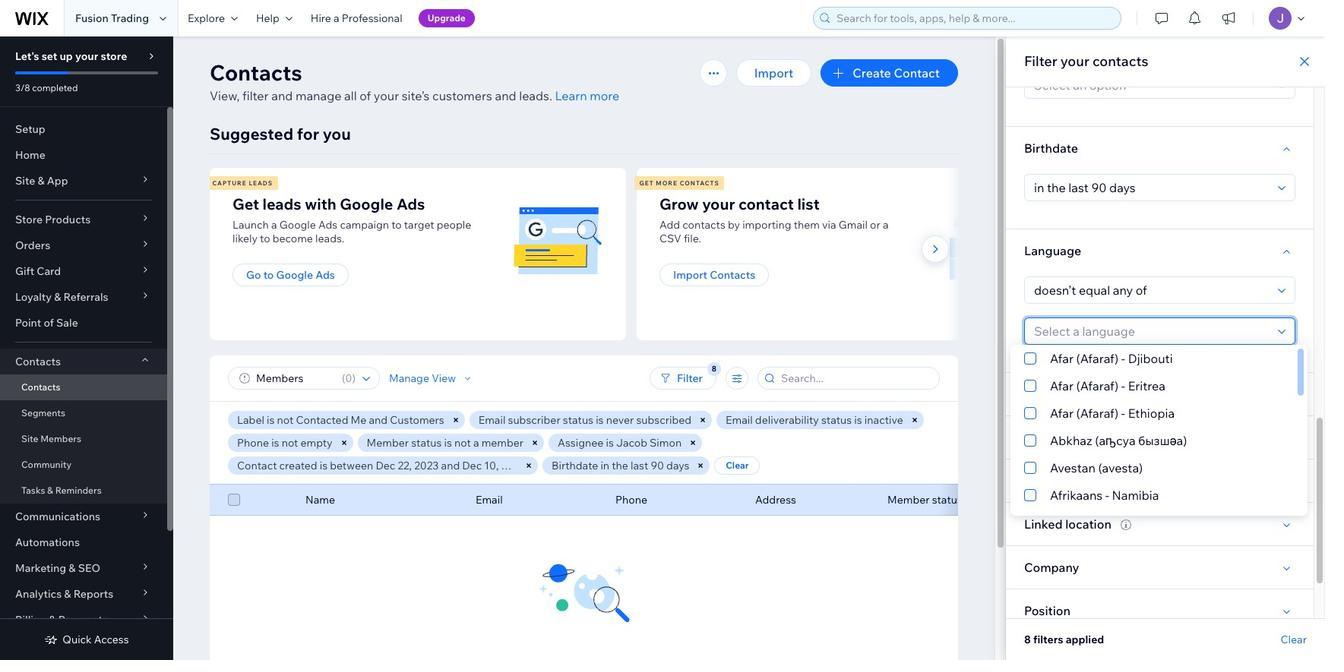 Task type: vqa. For each thing, say whether or not it's contained in the screenshot.
topmost "in"
no



Task type: describe. For each thing, give the bounding box(es) containing it.
gift card
[[15, 264, 61, 278]]

afrikaans - south africa
[[1050, 515, 1182, 530]]

import for import contacts
[[673, 268, 707, 282]]

fusion trading
[[75, 11, 149, 25]]

is left the never
[[596, 413, 604, 427]]

afar (afaraf) - djibouti
[[1050, 351, 1173, 366]]

applied
[[1066, 633, 1104, 647]]

filter button
[[650, 367, 716, 390]]

add
[[659, 218, 680, 232]]

create contact
[[853, 65, 940, 81]]

customers
[[390, 413, 444, 427]]

- for eritrea
[[1121, 378, 1125, 394]]

marketing
[[15, 561, 66, 575]]

orders
[[15, 239, 50, 252]]

create contact button
[[821, 59, 958, 87]]

and right filter
[[271, 88, 293, 103]]

the
[[612, 459, 628, 473]]

africa
[[1149, 515, 1182, 530]]

setup
[[15, 122, 45, 136]]

phone for phone
[[615, 493, 647, 507]]

contact created is between dec 22, 2023 and dec 10, 2023
[[237, 459, 526, 473]]

filter for filter
[[677, 372, 703, 385]]

go
[[246, 268, 261, 282]]

1 horizontal spatial contacts
[[1092, 52, 1148, 70]]

deliverability
[[755, 413, 819, 427]]

90
[[651, 459, 664, 473]]

billing & payments button
[[0, 607, 167, 633]]

abkhaz (аҧсуа бызшәа)
[[1050, 433, 1187, 448]]

address
[[755, 493, 796, 507]]

via
[[822, 218, 836, 232]]

in
[[600, 459, 609, 473]]

go to google ads
[[246, 268, 335, 282]]

store products
[[15, 213, 91, 226]]

filter for filter your contacts
[[1024, 52, 1057, 70]]

(afaraf) for eritrea
[[1076, 378, 1119, 394]]

1 horizontal spatial clear button
[[1281, 633, 1307, 647]]

member for member status is not a member
[[367, 436, 409, 450]]

all
[[344, 88, 357, 103]]

analytics & reports
[[15, 587, 113, 601]]

store
[[15, 213, 43, 226]]

is down empty
[[320, 459, 328, 473]]

select an option field for language
[[1029, 277, 1273, 303]]

& for site
[[38, 174, 45, 188]]

linked location
[[1024, 517, 1112, 532]]

Afrikaans - Namibia checkbox
[[1010, 482, 1294, 509]]

gift card button
[[0, 258, 167, 284]]

list containing get leads with google ads
[[207, 168, 1059, 340]]

fusion
[[75, 11, 109, 25]]

- for djibouti
[[1121, 351, 1125, 366]]

for
[[297, 124, 319, 144]]

is down customers
[[444, 436, 452, 450]]

street
[[1024, 473, 1060, 489]]

site & app
[[15, 174, 68, 188]]

gmail
[[839, 218, 868, 232]]

set
[[42, 49, 57, 63]]

segments link
[[0, 400, 167, 426]]

email deliverability status is inactive
[[726, 413, 903, 427]]

1 vertical spatial clear
[[1281, 633, 1307, 647]]

(afaraf) for ethiopia
[[1076, 406, 1119, 421]]

orders button
[[0, 232, 167, 258]]

community
[[21, 459, 72, 470]]

suggested for you
[[210, 124, 351, 144]]

of inside sidebar element
[[44, 316, 54, 330]]

leads
[[262, 194, 301, 213]]

Abkhaz (аҧсуа бызшәа) checkbox
[[1010, 427, 1294, 454]]

point of sale link
[[0, 310, 167, 336]]

1 dec from the left
[[376, 459, 395, 473]]

campaign
[[340, 218, 389, 232]]

marketing & seo
[[15, 561, 100, 575]]

birthdate for birthdate in the last 90 days
[[552, 459, 598, 473]]

location
[[1065, 517, 1112, 532]]

- for ethiopia
[[1121, 406, 1125, 421]]

not for empty
[[282, 436, 298, 450]]

get
[[232, 194, 259, 213]]

email subscriber status is never subscribed
[[478, 413, 691, 427]]

site members
[[21, 433, 81, 444]]

them
[[794, 218, 820, 232]]

site for site & app
[[15, 174, 35, 188]]

create
[[853, 65, 891, 81]]

manage
[[296, 88, 342, 103]]

a inside "link"
[[334, 11, 339, 25]]

a inside grow your contact list add contacts by importing them via gmail or a csv file.
[[883, 218, 889, 232]]

contacts link
[[0, 375, 167, 400]]

position
[[1024, 603, 1071, 618]]

avestan
[[1050, 460, 1095, 476]]

contacts inside contacts view, filter and manage all of your site's customers and leads. learn more
[[210, 59, 302, 86]]

your inside contacts view, filter and manage all of your site's customers and leads. learn more
[[374, 88, 399, 103]]

contacts inside dropdown button
[[15, 355, 61, 368]]

Afrikaans - South Africa checkbox
[[1010, 509, 1294, 536]]

reports
[[73, 587, 113, 601]]

& for loyalty
[[54, 290, 61, 304]]

not left member
[[454, 436, 471, 450]]

& for analytics
[[64, 587, 71, 601]]

grow your contact list add contacts by importing them via gmail or a csv file.
[[659, 194, 889, 245]]

google inside button
[[276, 268, 313, 282]]

help button
[[247, 0, 302, 36]]

Avestan (avesta) checkbox
[[1010, 454, 1294, 482]]

your inside grow your contact list add contacts by importing them via gmail or a csv file.
[[702, 194, 735, 213]]

1 2023 from the left
[[414, 459, 439, 473]]

1 vertical spatial contact
[[237, 459, 277, 473]]

store
[[101, 49, 127, 63]]

afar for afar (afaraf) - djibouti
[[1050, 351, 1074, 366]]

(
[[342, 372, 345, 385]]

more
[[590, 88, 619, 103]]

communications button
[[0, 504, 167, 530]]

phone for phone is not empty
[[237, 436, 269, 450]]

birthdate for birthdate
[[1024, 141, 1078, 156]]

tasks & reminders
[[21, 485, 102, 496]]

is right the label
[[267, 413, 275, 427]]

a inside get leads with google ads launch a google ads campaign to target people likely to become leads.
[[271, 218, 277, 232]]

djibouti
[[1128, 351, 1173, 366]]

filter your contacts
[[1024, 52, 1148, 70]]

point
[[15, 316, 41, 330]]

1 vertical spatial ads
[[318, 218, 338, 232]]

member
[[481, 436, 524, 450]]

is left inactive
[[854, 413, 862, 427]]

hire a professional
[[311, 11, 402, 25]]

professional
[[342, 11, 402, 25]]

country/state
[[1024, 387, 1106, 402]]

hire a professional link
[[302, 0, 412, 36]]

email for email deliverability status is inactive
[[726, 413, 753, 427]]

8
[[1024, 633, 1031, 647]]

csv
[[659, 232, 681, 245]]

and right customers
[[495, 88, 516, 103]]

afar (afaraf) - eritrea
[[1050, 378, 1165, 394]]

launch
[[232, 218, 269, 232]]



Task type: locate. For each thing, give the bounding box(es) containing it.
list
[[207, 168, 1059, 340]]

)
[[352, 372, 356, 385]]

a right or at the right of the page
[[883, 218, 889, 232]]

0 vertical spatial import
[[754, 65, 793, 81]]

automations
[[15, 536, 80, 549]]

0 vertical spatial afar
[[1050, 351, 1074, 366]]

& inside popup button
[[54, 290, 61, 304]]

1 horizontal spatial leads.
[[519, 88, 552, 103]]

1 horizontal spatial filter
[[1024, 52, 1057, 70]]

- inside "option"
[[1105, 515, 1109, 530]]

afrikaans for afrikaans - namibia
[[1050, 488, 1103, 503]]

by
[[728, 218, 740, 232]]

and right the me
[[369, 413, 388, 427]]

and down member status is not a member
[[441, 459, 460, 473]]

3 select an option field from the top
[[1029, 277, 1273, 303]]

dec left 22,
[[376, 459, 395, 473]]

& left 'reports'
[[64, 587, 71, 601]]

ads down with
[[318, 218, 338, 232]]

status
[[563, 413, 593, 427], [821, 413, 852, 427], [411, 436, 442, 450], [932, 493, 963, 507]]

0 horizontal spatial of
[[44, 316, 54, 330]]

( 0 )
[[342, 372, 356, 385]]

import for import
[[754, 65, 793, 81]]

2023 right 10,
[[501, 459, 526, 473]]

3 (afaraf) from the top
[[1076, 406, 1119, 421]]

0 horizontal spatial import
[[673, 268, 707, 282]]

contacts inside button
[[710, 268, 755, 282]]

0 horizontal spatial contact
[[237, 459, 277, 473]]

contacts up filter
[[210, 59, 302, 86]]

not up phone is not empty
[[277, 413, 293, 427]]

1 horizontal spatial clear
[[1281, 633, 1307, 647]]

afrikaans for afrikaans - south africa
[[1050, 515, 1103, 530]]

sidebar element
[[0, 36, 173, 660]]

1 horizontal spatial import
[[754, 65, 793, 81]]

email for email subscriber status is never subscribed
[[478, 413, 506, 427]]

1 horizontal spatial 2023
[[501, 459, 526, 473]]

0 vertical spatial google
[[340, 194, 393, 213]]

setup link
[[0, 116, 167, 142]]

3 afar from the top
[[1050, 406, 1074, 421]]

0 horizontal spatial filter
[[677, 372, 703, 385]]

ads up target
[[397, 194, 425, 213]]

afar inside checkbox
[[1050, 351, 1074, 366]]

Select a language field
[[1029, 318, 1273, 344]]

- inside option
[[1121, 406, 1125, 421]]

afar inside option
[[1050, 378, 1074, 394]]

site for site members
[[21, 433, 38, 444]]

afar for afar (afaraf) - ethiopia
[[1050, 406, 1074, 421]]

google
[[340, 194, 393, 213], [279, 218, 316, 232], [276, 268, 313, 282]]

Afar (Afaraf) - Djibouti checkbox
[[1010, 345, 1294, 372]]

not up created
[[282, 436, 298, 450]]

your inside sidebar element
[[75, 49, 98, 63]]

a left member
[[473, 436, 479, 450]]

is left jacob
[[606, 436, 614, 450]]

0
[[345, 372, 352, 385]]

0 vertical spatial select an option field
[[1029, 72, 1273, 98]]

site down home on the top
[[15, 174, 35, 188]]

view,
[[210, 88, 240, 103]]

1 vertical spatial phone
[[615, 493, 647, 507]]

google down become
[[276, 268, 313, 282]]

member for member status
[[887, 493, 930, 507]]

& for marketing
[[69, 561, 76, 575]]

phone down last
[[615, 493, 647, 507]]

dec left 10,
[[462, 459, 482, 473]]

1 vertical spatial contacts
[[682, 218, 725, 232]]

email left deliverability
[[726, 413, 753, 427]]

(afaraf) inside option
[[1076, 378, 1119, 394]]

empty
[[300, 436, 332, 450]]

afar inside option
[[1050, 406, 1074, 421]]

2 vertical spatial select an option field
[[1029, 277, 1273, 303]]

home link
[[0, 142, 167, 168]]

0 vertical spatial (afaraf)
[[1076, 351, 1119, 366]]

eritrea
[[1128, 378, 1165, 394]]

& right loyalty
[[54, 290, 61, 304]]

1 vertical spatial birthdate
[[552, 459, 598, 473]]

import inside button
[[673, 268, 707, 282]]

select an option field for filter your contacts
[[1029, 72, 1273, 98]]

access
[[94, 633, 129, 647]]

leads. inside contacts view, filter and manage all of your site's customers and leads. learn more
[[519, 88, 552, 103]]

contact
[[738, 194, 794, 213]]

2023
[[414, 459, 439, 473], [501, 459, 526, 473]]

leads. left learn
[[519, 88, 552, 103]]

1 horizontal spatial birthdate
[[1024, 141, 1078, 156]]

afar down country/state on the right
[[1050, 406, 1074, 421]]

afrikaans inside "option"
[[1050, 515, 1103, 530]]

site & app button
[[0, 168, 167, 194]]

0 vertical spatial phone
[[237, 436, 269, 450]]

0 vertical spatial clear button
[[714, 457, 760, 475]]

capture leads
[[212, 179, 273, 187]]

2 (afaraf) from the top
[[1076, 378, 1119, 394]]

2 vertical spatial google
[[276, 268, 313, 282]]

contacted
[[296, 413, 348, 427]]

your
[[75, 49, 98, 63], [1060, 52, 1089, 70], [374, 88, 399, 103], [702, 194, 735, 213]]

suggested
[[210, 124, 293, 144]]

afar for afar (afaraf) - eritrea
[[1050, 378, 1074, 394]]

1 select an option field from the top
[[1029, 72, 1273, 98]]

0 vertical spatial leads.
[[519, 88, 552, 103]]

- up 'abkhaz (аҧсуа бызшәа)'
[[1121, 406, 1125, 421]]

0 horizontal spatial leads.
[[315, 232, 344, 245]]

simon
[[650, 436, 682, 450]]

clear button
[[714, 457, 760, 475], [1281, 633, 1307, 647]]

Search for tools, apps, help & more... field
[[832, 8, 1116, 29]]

quick access
[[63, 633, 129, 647]]

billing & payments
[[15, 613, 108, 627]]

1 vertical spatial clear button
[[1281, 633, 1307, 647]]

analytics & reports button
[[0, 581, 167, 607]]

1 vertical spatial member
[[887, 493, 930, 507]]

import contacts button
[[659, 264, 769, 286]]

Search... field
[[776, 368, 935, 389]]

email
[[478, 413, 506, 427], [726, 413, 753, 427], [476, 493, 503, 507]]

- left "namibia"
[[1105, 488, 1109, 503]]

loyalty
[[15, 290, 52, 304]]

0 horizontal spatial clear button
[[714, 457, 760, 475]]

2 2023 from the left
[[501, 459, 526, 473]]

label
[[237, 413, 264, 427]]

file.
[[684, 232, 701, 245]]

subscriber
[[508, 413, 560, 427]]

manage view button
[[389, 372, 474, 385]]

email down 10,
[[476, 493, 503, 507]]

& right tasks
[[47, 485, 53, 496]]

not
[[277, 413, 293, 427], [282, 436, 298, 450], [454, 436, 471, 450]]

inactive
[[864, 413, 903, 427]]

None checkbox
[[228, 491, 240, 509]]

is left empty
[[271, 436, 279, 450]]

1 horizontal spatial contact
[[894, 65, 940, 81]]

contact
[[894, 65, 940, 81], [237, 459, 277, 473]]

manage
[[389, 372, 429, 385]]

2 afrikaans from the top
[[1050, 515, 1103, 530]]

reminders
[[55, 485, 102, 496]]

learn more button
[[555, 87, 619, 105]]

2 select an option field from the top
[[1029, 175, 1273, 201]]

not for contacted
[[277, 413, 293, 427]]

0 horizontal spatial birthdate
[[552, 459, 598, 473]]

& left the "seo"
[[69, 561, 76, 575]]

site inside dropdown button
[[15, 174, 35, 188]]

ads inside button
[[315, 268, 335, 282]]

seo
[[78, 561, 100, 575]]

&
[[38, 174, 45, 188], [54, 290, 61, 304], [47, 485, 53, 496], [69, 561, 76, 575], [64, 587, 71, 601], [49, 613, 56, 627]]

let's
[[15, 49, 39, 63]]

member status is not a member
[[367, 436, 524, 450]]

1 afrikaans from the top
[[1050, 488, 1103, 503]]

leads. down with
[[315, 232, 344, 245]]

1 horizontal spatial phone
[[615, 493, 647, 507]]

1 horizontal spatial of
[[360, 88, 371, 103]]

of right all
[[360, 88, 371, 103]]

target
[[404, 218, 434, 232]]

0 vertical spatial filter
[[1024, 52, 1057, 70]]

capture
[[212, 179, 247, 187]]

afrikaans down avestan
[[1050, 488, 1103, 503]]

filter inside button
[[677, 372, 703, 385]]

0 vertical spatial of
[[360, 88, 371, 103]]

namibia
[[1112, 488, 1159, 503]]

contact down phone is not empty
[[237, 459, 277, 473]]

phone
[[237, 436, 269, 450], [615, 493, 647, 507]]

to left target
[[391, 218, 402, 232]]

afar up abkhaz
[[1050, 378, 1074, 394]]

ads down get leads with google ads launch a google ads campaign to target people likely to become leads.
[[315, 268, 335, 282]]

Afar (Afaraf) - Ethiopia checkbox
[[1010, 400, 1294, 427]]

1 vertical spatial filter
[[677, 372, 703, 385]]

0 vertical spatial clear
[[726, 460, 749, 471]]

contacts up 'segments'
[[21, 381, 60, 393]]

0 vertical spatial member
[[367, 436, 409, 450]]

leads. inside get leads with google ads launch a google ads campaign to target people likely to become leads.
[[315, 232, 344, 245]]

0 vertical spatial site
[[15, 174, 35, 188]]

filter
[[242, 88, 269, 103]]

a down 'leads'
[[271, 218, 277, 232]]

& left app
[[38, 174, 45, 188]]

(afaraf) up afar (afaraf) - eritrea
[[1076, 351, 1119, 366]]

(afaraf) inside checkbox
[[1076, 351, 1119, 366]]

to right "go"
[[263, 268, 274, 282]]

0 horizontal spatial clear
[[726, 460, 749, 471]]

0 horizontal spatial contacts
[[682, 218, 725, 232]]

2 afar from the top
[[1050, 378, 1074, 394]]

contacts down point of sale
[[15, 355, 61, 368]]

1 vertical spatial select an option field
[[1029, 175, 1273, 201]]

google down 'leads'
[[279, 218, 316, 232]]

loyalty & referrals
[[15, 290, 108, 304]]

2023 right 22,
[[414, 459, 439, 473]]

google up campaign
[[340, 194, 393, 213]]

(afaraf) inside option
[[1076, 406, 1119, 421]]

1 vertical spatial google
[[279, 218, 316, 232]]

0 vertical spatial contact
[[894, 65, 940, 81]]

jacob
[[616, 436, 647, 450]]

contacts down by
[[710, 268, 755, 282]]

1 horizontal spatial dec
[[462, 459, 482, 473]]

contact right create
[[894, 65, 940, 81]]

phone down the label
[[237, 436, 269, 450]]

0 vertical spatial ads
[[397, 194, 425, 213]]

(avesta)
[[1098, 460, 1143, 476]]

afrikaans inside checkbox
[[1050, 488, 1103, 503]]

(afaraf) down afar (afaraf) - djibouti
[[1076, 378, 1119, 394]]

contact inside create contact 'button'
[[894, 65, 940, 81]]

ads
[[397, 194, 425, 213], [318, 218, 338, 232], [315, 268, 335, 282]]

segments
[[21, 407, 65, 419]]

members
[[40, 433, 81, 444]]

between
[[330, 459, 373, 473]]

site
[[15, 174, 35, 188], [21, 433, 38, 444]]

completed
[[32, 82, 78, 93]]

learn
[[555, 88, 587, 103]]

tasks
[[21, 485, 45, 496]]

get
[[639, 179, 654, 187]]

0 horizontal spatial dec
[[376, 459, 395, 473]]

(afaraf) down afar (afaraf) - eritrea
[[1076, 406, 1119, 421]]

app
[[47, 174, 68, 188]]

site members link
[[0, 426, 167, 452]]

get more contacts
[[639, 179, 719, 187]]

me
[[351, 413, 366, 427]]

1 vertical spatial afrikaans
[[1050, 515, 1103, 530]]

1 vertical spatial (afaraf)
[[1076, 378, 1119, 394]]

0 horizontal spatial 2023
[[414, 459, 439, 473]]

2 vertical spatial (afaraf)
[[1076, 406, 1119, 421]]

linked
[[1024, 517, 1063, 532]]

get leads with google ads launch a google ads campaign to target people likely to become leads.
[[232, 194, 471, 245]]

Unsaved view field
[[251, 368, 337, 389]]

- inside option
[[1121, 378, 1125, 394]]

0 horizontal spatial member
[[367, 436, 409, 450]]

Afar (Afaraf) - Eritrea checkbox
[[1010, 372, 1294, 400]]

import contacts
[[673, 268, 755, 282]]

2 dec from the left
[[462, 459, 482, 473]]

of left sale
[[44, 316, 54, 330]]

1 afar from the top
[[1050, 351, 1074, 366]]

to inside button
[[263, 268, 274, 282]]

1 (afaraf) from the top
[[1076, 351, 1119, 366]]

1 vertical spatial leads.
[[315, 232, 344, 245]]

Select an option field
[[1029, 72, 1273, 98], [1029, 175, 1273, 201], [1029, 277, 1273, 303]]

1 vertical spatial of
[[44, 316, 54, 330]]

email up member
[[478, 413, 506, 427]]

import inside button
[[754, 65, 793, 81]]

8 filters applied
[[1024, 633, 1104, 647]]

a
[[334, 11, 339, 25], [271, 218, 277, 232], [883, 218, 889, 232], [473, 436, 479, 450]]

1 vertical spatial site
[[21, 433, 38, 444]]

3/8 completed
[[15, 82, 78, 93]]

name
[[305, 493, 335, 507]]

& for billing
[[49, 613, 56, 627]]

2 vertical spatial ads
[[315, 268, 335, 282]]

0 vertical spatial birthdate
[[1024, 141, 1078, 156]]

- left south
[[1105, 515, 1109, 530]]

go to google ads button
[[232, 264, 349, 286]]

import
[[754, 65, 793, 81], [673, 268, 707, 282]]

afrikaans down afrikaans - namibia
[[1050, 515, 1103, 530]]

1 horizontal spatial member
[[887, 493, 930, 507]]

site down 'segments'
[[21, 433, 38, 444]]

1 vertical spatial afar
[[1050, 378, 1074, 394]]

become
[[273, 232, 313, 245]]

you
[[323, 124, 351, 144]]

1 vertical spatial import
[[673, 268, 707, 282]]

automations link
[[0, 530, 167, 555]]

0 vertical spatial contacts
[[1092, 52, 1148, 70]]

afar
[[1050, 351, 1074, 366], [1050, 378, 1074, 394], [1050, 406, 1074, 421]]

2 vertical spatial afar
[[1050, 406, 1074, 421]]

& for tasks
[[47, 485, 53, 496]]

- left djibouti
[[1121, 351, 1125, 366]]

0 horizontal spatial phone
[[237, 436, 269, 450]]

of inside contacts view, filter and manage all of your site's customers and leads. learn more
[[360, 88, 371, 103]]

to right likely at left top
[[260, 232, 270, 245]]

last
[[631, 459, 648, 473]]

contacts inside grow your contact list add contacts by importing them via gmail or a csv file.
[[682, 218, 725, 232]]

afar up country/state on the right
[[1050, 351, 1074, 366]]

(afaraf) for djibouti
[[1076, 351, 1119, 366]]

leads
[[249, 179, 273, 187]]

quick access button
[[44, 633, 129, 647]]

customers
[[432, 88, 492, 103]]

gift
[[15, 264, 34, 278]]

- left eritrea on the right of page
[[1121, 378, 1125, 394]]

0 vertical spatial afrikaans
[[1050, 488, 1103, 503]]

a right hire at left top
[[334, 11, 339, 25]]

& right billing
[[49, 613, 56, 627]]



